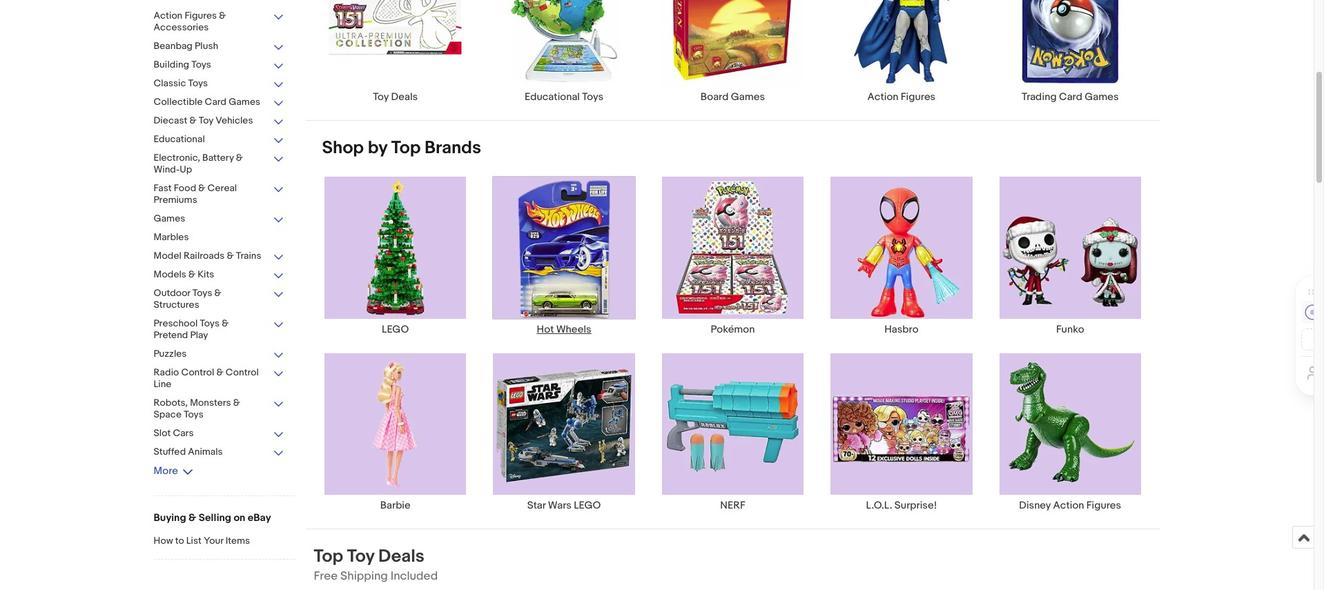 Task type: vqa. For each thing, say whether or not it's contained in the screenshot.
GIFT CARDS
no



Task type: describe. For each thing, give the bounding box(es) containing it.
building toys button
[[154, 59, 285, 72]]

& right monsters
[[233, 397, 240, 409]]

wars
[[548, 499, 572, 512]]

to
[[175, 535, 184, 547]]

puzzles button
[[154, 348, 285, 361]]

how to list your items link
[[154, 535, 295, 548]]

0 vertical spatial lego
[[382, 323, 409, 336]]

0 vertical spatial deals
[[391, 91, 418, 104]]

games up marbles
[[154, 213, 185, 224]]

marbles
[[154, 231, 189, 243]]

& down outdoor toys & structures dropdown button
[[222, 318, 229, 329]]

funko link
[[986, 176, 1155, 336]]

animals
[[188, 446, 223, 458]]

free
[[314, 569, 338, 583]]

fast
[[154, 182, 172, 194]]

board
[[701, 91, 729, 104]]

beanbag
[[154, 40, 193, 52]]

figures for action figures
[[901, 91, 936, 104]]

outdoor
[[154, 287, 190, 299]]

slot cars button
[[154, 427, 285, 440]]

diecast
[[154, 115, 187, 126]]

vehicles
[[216, 115, 253, 126]]

pokémon
[[711, 323, 755, 336]]

star wars lego link
[[480, 352, 648, 512]]

trading card games link
[[986, 0, 1155, 104]]

board games
[[701, 91, 765, 104]]

beanbag plush button
[[154, 40, 285, 53]]

shop by top brands
[[322, 138, 481, 159]]

& down puzzles dropdown button on the bottom of page
[[216, 367, 223, 378]]

action figures & accessories beanbag plush building toys classic toys collectible card games diecast & toy vehicles educational electronic, battery & wind-up fast food & cereal premiums games marbles model railroads & trains models & kits outdoor toys & structures preschool toys & pretend play puzzles radio control & control line robots, monsters & space toys slot cars stuffed animals
[[154, 10, 261, 458]]

action for action figures
[[867, 91, 899, 104]]

models & kits button
[[154, 269, 285, 282]]

0 vertical spatial educational
[[525, 91, 580, 104]]

games up vehicles
[[229, 96, 260, 108]]

ebay
[[248, 512, 271, 525]]

hot wheels link
[[480, 176, 648, 336]]

diecast & toy vehicles button
[[154, 115, 285, 128]]

& down models & kits dropdown button in the top left of the page
[[214, 287, 221, 299]]

by
[[368, 138, 387, 159]]

nerf link
[[648, 352, 817, 512]]

hot wheels
[[537, 323, 591, 336]]

fast food & cereal premiums button
[[154, 182, 285, 207]]

1 control from the left
[[181, 367, 214, 378]]

how
[[154, 535, 173, 547]]

trading card games
[[1022, 91, 1119, 104]]

educational button
[[154, 133, 285, 146]]

& up the beanbag plush dropdown button
[[219, 10, 226, 21]]

premiums
[[154, 194, 197, 206]]

star wars lego
[[527, 499, 601, 512]]

radio control & control line button
[[154, 367, 285, 391]]

deals inside top toy deals free shipping included
[[378, 546, 424, 567]]

hot
[[537, 323, 554, 336]]

l.o.l. surprise! link
[[817, 352, 986, 512]]

toy inside 'action figures & accessories beanbag plush building toys classic toys collectible card games diecast & toy vehicles educational electronic, battery & wind-up fast food & cereal premiums games marbles model railroads & trains models & kits outdoor toys & structures preschool toys & pretend play puzzles radio control & control line robots, monsters & space toys slot cars stuffed animals'
[[199, 115, 213, 126]]

pokémon link
[[648, 176, 817, 336]]

& left kits
[[188, 269, 195, 280]]

model railroads & trains button
[[154, 250, 285, 263]]

classic toys button
[[154, 77, 285, 90]]

cereal
[[208, 182, 237, 194]]

railroads
[[184, 250, 225, 262]]

food
[[174, 182, 196, 194]]

trains
[[236, 250, 261, 262]]

stuffed animals button
[[154, 446, 285, 459]]

action figures & accessories button
[[154, 10, 285, 35]]

your
[[204, 535, 223, 547]]

figures for action figures & accessories beanbag plush building toys classic toys collectible card games diecast & toy vehicles educational electronic, battery & wind-up fast food & cereal premiums games marbles model railroads & trains models & kits outdoor toys & structures preschool toys & pretend play puzzles radio control & control line robots, monsters & space toys slot cars stuffed animals
[[185, 10, 217, 21]]

top toy deals free shipping included
[[314, 546, 438, 583]]

2 vertical spatial figures
[[1087, 499, 1121, 512]]

preschool
[[154, 318, 198, 329]]

brands
[[425, 138, 481, 159]]

card inside 'action figures & accessories beanbag plush building toys classic toys collectible card games diecast & toy vehicles educational electronic, battery & wind-up fast food & cereal premiums games marbles model railroads & trains models & kits outdoor toys & structures preschool toys & pretend play puzzles radio control & control line robots, monsters & space toys slot cars stuffed animals'
[[205, 96, 227, 108]]

card inside trading card games link
[[1059, 91, 1082, 104]]

nerf
[[720, 499, 745, 512]]

accessories
[[154, 21, 209, 33]]

collectible card games button
[[154, 96, 285, 109]]

play
[[190, 329, 208, 341]]

shipping
[[340, 569, 388, 583]]

up
[[180, 164, 192, 175]]

stuffed
[[154, 446, 186, 458]]

selling
[[199, 512, 231, 525]]

& right food
[[198, 182, 205, 194]]

l.o.l. surprise!
[[866, 499, 937, 512]]

& left trains
[[227, 250, 234, 262]]

l.o.l.
[[866, 499, 892, 512]]

disney
[[1019, 499, 1051, 512]]



Task type: locate. For each thing, give the bounding box(es) containing it.
0 horizontal spatial action
[[154, 10, 182, 21]]

model
[[154, 250, 181, 262]]

action inside 'action figures & accessories beanbag plush building toys classic toys collectible card games diecast & toy vehicles educational electronic, battery & wind-up fast food & cereal premiums games marbles model railroads & trains models & kits outdoor toys & structures preschool toys & pretend play puzzles radio control & control line robots, monsters & space toys slot cars stuffed animals'
[[154, 10, 182, 21]]

1 vertical spatial educational
[[154, 133, 205, 145]]

building
[[154, 59, 189, 70]]

1 horizontal spatial control
[[226, 367, 259, 378]]

preschool toys & pretend play button
[[154, 318, 285, 342]]

0 vertical spatial action
[[154, 10, 182, 21]]

collectible
[[154, 96, 203, 108]]

barbie
[[380, 499, 411, 512]]

& right battery
[[236, 152, 243, 164]]

classic
[[154, 77, 186, 89]]

toys inside educational toys link
[[582, 91, 604, 104]]

toys
[[191, 59, 211, 70], [188, 77, 208, 89], [582, 91, 604, 104], [192, 287, 212, 299], [200, 318, 220, 329], [184, 409, 204, 420]]

trading
[[1022, 91, 1057, 104]]

& right diecast
[[189, 115, 197, 126]]

card right trading on the top right of page
[[1059, 91, 1082, 104]]

top
[[391, 138, 421, 159], [314, 546, 343, 567]]

top right by
[[391, 138, 421, 159]]

electronic, battery & wind-up button
[[154, 152, 285, 177]]

control
[[181, 367, 214, 378], [226, 367, 259, 378]]

& right buying
[[188, 512, 196, 525]]

0 horizontal spatial figures
[[185, 10, 217, 21]]

lego inside 'link'
[[574, 499, 601, 512]]

2 horizontal spatial figures
[[1087, 499, 1121, 512]]

items
[[226, 535, 250, 547]]

2 control from the left
[[226, 367, 259, 378]]

lego
[[382, 323, 409, 336], [574, 499, 601, 512]]

educational toys link
[[480, 0, 648, 104]]

top inside top toy deals free shipping included
[[314, 546, 343, 567]]

1 horizontal spatial action
[[867, 91, 899, 104]]

deals up included
[[378, 546, 424, 567]]

toy
[[373, 91, 389, 104], [199, 115, 213, 126], [347, 546, 374, 567]]

0 horizontal spatial card
[[205, 96, 227, 108]]

action figures
[[867, 91, 936, 104]]

structures
[[154, 299, 199, 311]]

disney action figures link
[[986, 352, 1155, 512]]

plush
[[195, 40, 218, 52]]

electronic,
[[154, 152, 200, 164]]

1 vertical spatial action
[[867, 91, 899, 104]]

deals
[[391, 91, 418, 104], [378, 546, 424, 567]]

educational
[[525, 91, 580, 104], [154, 133, 205, 145]]

hasbro
[[885, 323, 919, 336]]

&
[[219, 10, 226, 21], [189, 115, 197, 126], [236, 152, 243, 164], [198, 182, 205, 194], [227, 250, 234, 262], [188, 269, 195, 280], [214, 287, 221, 299], [222, 318, 229, 329], [216, 367, 223, 378], [233, 397, 240, 409], [188, 512, 196, 525]]

action
[[154, 10, 182, 21], [867, 91, 899, 104], [1053, 499, 1084, 512]]

action figures link
[[817, 0, 986, 104]]

robots,
[[154, 397, 188, 409]]

included
[[391, 569, 438, 583]]

1 horizontal spatial lego
[[574, 499, 601, 512]]

toy up shipping
[[347, 546, 374, 567]]

buying & selling on ebay
[[154, 512, 271, 525]]

2 vertical spatial toy
[[347, 546, 374, 567]]

figures inside 'action figures & accessories beanbag plush building toys classic toys collectible card games diecast & toy vehicles educational electronic, battery & wind-up fast food & cereal premiums games marbles model railroads & trains models & kits outdoor toys & structures preschool toys & pretend play puzzles radio control & control line robots, monsters & space toys slot cars stuffed animals'
[[185, 10, 217, 21]]

games right board on the top
[[731, 91, 765, 104]]

0 vertical spatial top
[[391, 138, 421, 159]]

how to list your items
[[154, 535, 250, 547]]

card
[[1059, 91, 1082, 104], [205, 96, 227, 108]]

list
[[186, 535, 202, 547]]

0 horizontal spatial lego
[[382, 323, 409, 336]]

toy deals link
[[311, 0, 480, 104]]

pretend
[[154, 329, 188, 341]]

1 vertical spatial lego
[[574, 499, 601, 512]]

deals up shop by top brands
[[391, 91, 418, 104]]

disney action figures
[[1019, 499, 1121, 512]]

card down "classic toys" dropdown button
[[205, 96, 227, 108]]

1 vertical spatial figures
[[901, 91, 936, 104]]

1 vertical spatial toy
[[199, 115, 213, 126]]

more button
[[154, 465, 193, 478]]

board games link
[[648, 0, 817, 104]]

0 horizontal spatial educational
[[154, 133, 205, 145]]

barbie link
[[311, 352, 480, 512]]

action for action figures & accessories beanbag plush building toys classic toys collectible card games diecast & toy vehicles educational electronic, battery & wind-up fast food & cereal premiums games marbles model railroads & trains models & kits outdoor toys & structures preschool toys & pretend play puzzles radio control & control line robots, monsters & space toys slot cars stuffed animals
[[154, 10, 182, 21]]

educational toys
[[525, 91, 604, 104]]

2 horizontal spatial action
[[1053, 499, 1084, 512]]

space
[[154, 409, 182, 420]]

toy inside top toy deals free shipping included
[[347, 546, 374, 567]]

monsters
[[190, 397, 231, 409]]

1 horizontal spatial educational
[[525, 91, 580, 104]]

line
[[154, 378, 171, 390]]

1 horizontal spatial figures
[[901, 91, 936, 104]]

on
[[234, 512, 245, 525]]

radio
[[154, 367, 179, 378]]

more
[[154, 465, 178, 478]]

action inside "action figures" link
[[867, 91, 899, 104]]

2 vertical spatial action
[[1053, 499, 1084, 512]]

educational inside 'action figures & accessories beanbag plush building toys classic toys collectible card games diecast & toy vehicles educational electronic, battery & wind-up fast food & cereal premiums games marbles model railroads & trains models & kits outdoor toys & structures preschool toys & pretend play puzzles radio control & control line robots, monsters & space toys slot cars stuffed animals'
[[154, 133, 205, 145]]

1 vertical spatial top
[[314, 546, 343, 567]]

robots, monsters & space toys button
[[154, 397, 285, 422]]

puzzles
[[154, 348, 187, 360]]

buying
[[154, 512, 186, 525]]

action inside disney action figures link
[[1053, 499, 1084, 512]]

0 horizontal spatial control
[[181, 367, 214, 378]]

slot
[[154, 427, 171, 439]]

shop
[[322, 138, 364, 159]]

kits
[[198, 269, 214, 280]]

0 vertical spatial figures
[[185, 10, 217, 21]]

0 horizontal spatial top
[[314, 546, 343, 567]]

toy deals
[[373, 91, 418, 104]]

1 horizontal spatial top
[[391, 138, 421, 159]]

1 vertical spatial deals
[[378, 546, 424, 567]]

outdoor toys & structures button
[[154, 287, 285, 312]]

toy down collectible card games dropdown button
[[199, 115, 213, 126]]

games right trading on the top right of page
[[1085, 91, 1119, 104]]

battery
[[202, 152, 234, 164]]

wheels
[[556, 323, 591, 336]]

1 horizontal spatial card
[[1059, 91, 1082, 104]]

top up 'free'
[[314, 546, 343, 567]]

hasbro link
[[817, 176, 986, 336]]

0 vertical spatial toy
[[373, 91, 389, 104]]

surprise!
[[895, 499, 937, 512]]

star
[[527, 499, 546, 512]]

toy up by
[[373, 91, 389, 104]]

cars
[[173, 427, 194, 439]]



